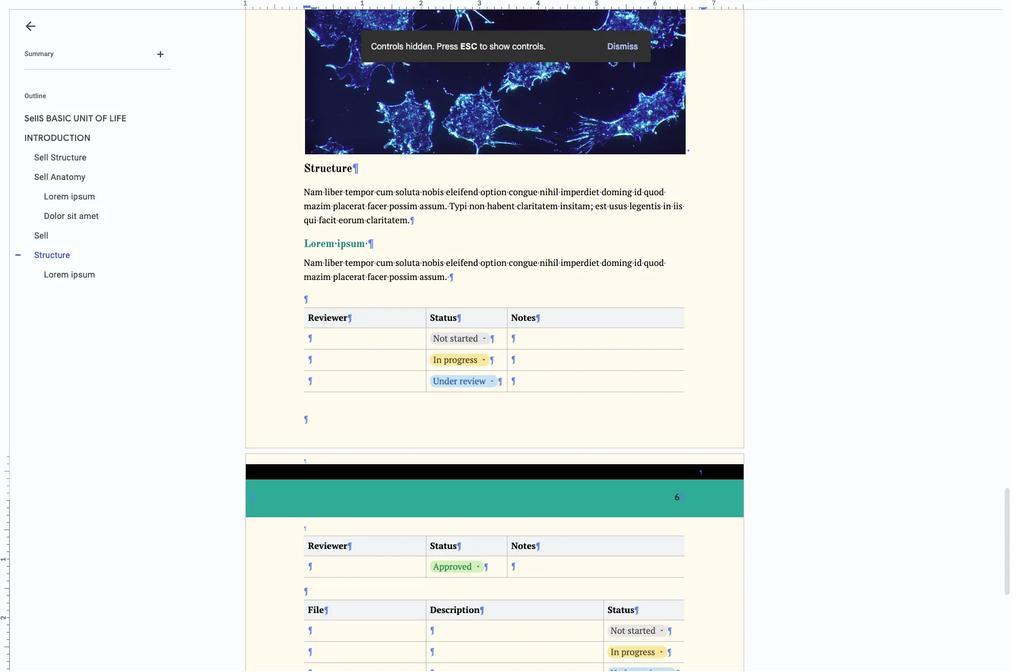 Task type: describe. For each thing, give the bounding box(es) containing it.
left margin image
[[246, 0, 307, 9]]

outline
[[24, 92, 46, 100]]

amet
[[79, 211, 99, 221]]

controls.
[[512, 41, 546, 52]]

introduction
[[24, 132, 90, 143]]

sells basic unit of life
[[24, 113, 126, 124]]

sell for sell anatomy
[[34, 172, 48, 182]]

top margin image
[[0, 454, 9, 504]]

life
[[109, 113, 126, 124]]

0 vertical spatial structure
[[51, 153, 86, 162]]

2 lorem from the top
[[44, 270, 69, 279]]

esc
[[460, 41, 477, 52]]

basic
[[46, 113, 72, 124]]

anatomy
[[51, 172, 86, 182]]

controls
[[371, 41, 404, 52]]

alert inside application
[[361, 31, 651, 62]]

of
[[95, 113, 107, 124]]

dolor
[[44, 211, 65, 221]]

to
[[480, 41, 487, 52]]

dismiss
[[607, 41, 638, 52]]

2 ipsum from the top
[[71, 270, 95, 279]]

sell structure
[[34, 153, 86, 162]]

1 ipsum from the top
[[71, 192, 95, 201]]

1 lorem from the top
[[44, 192, 69, 201]]

summary heading
[[24, 49, 54, 59]]



Task type: vqa. For each thing, say whether or not it's contained in the screenshot.
the rightmost newsletter
no



Task type: locate. For each thing, give the bounding box(es) containing it.
structure
[[51, 153, 86, 162], [34, 250, 70, 260]]

sell for sell structure
[[34, 153, 48, 162]]

2 sell from the top
[[34, 172, 48, 182]]

2 vertical spatial sell
[[34, 231, 48, 240]]

dolor sit amet
[[44, 211, 99, 221]]

sells
[[24, 113, 44, 124]]

lorem ipsum down dolor sit amet
[[44, 270, 95, 279]]

3 sell from the top
[[34, 231, 48, 240]]

1 vertical spatial ipsum
[[71, 270, 95, 279]]

sell
[[34, 153, 48, 162], [34, 172, 48, 182], [34, 231, 48, 240]]

unit
[[74, 113, 93, 124]]

lorem ipsum down anatomy on the top left of page
[[44, 192, 95, 201]]

1 sell from the top
[[34, 153, 48, 162]]

dismiss button
[[599, 34, 646, 59]]

1 lorem ipsum from the top
[[44, 192, 95, 201]]

ipsum down amet
[[71, 270, 95, 279]]

hidden.
[[406, 41, 435, 52]]

0 vertical spatial lorem ipsum
[[44, 192, 95, 201]]

lorem up dolor
[[44, 192, 69, 201]]

1 vertical spatial lorem ipsum
[[44, 270, 95, 279]]

1 vertical spatial lorem
[[44, 270, 69, 279]]

document outline element
[[10, 10, 176, 671]]

0 vertical spatial sell
[[34, 153, 48, 162]]

sell anatomy
[[34, 172, 86, 182]]

2 lorem ipsum from the top
[[44, 270, 95, 279]]

right margin image
[[681, 0, 743, 9]]

application containing controls hidden. press
[[0, 0, 1012, 671]]

alert
[[361, 31, 651, 62]]

ipsum up amet
[[71, 192, 95, 201]]

ipsum
[[71, 192, 95, 201], [71, 270, 95, 279]]

controls hidden. press esc to show controls.
[[371, 41, 546, 52]]

1 vertical spatial structure
[[34, 250, 70, 260]]

press
[[437, 41, 458, 52]]

0 vertical spatial ipsum
[[71, 192, 95, 201]]

1 vertical spatial sell
[[34, 172, 48, 182]]

lorem down dolor
[[44, 270, 69, 279]]

application
[[0, 0, 1012, 671]]

summary
[[24, 50, 54, 58]]

sell left anatomy on the top left of page
[[34, 172, 48, 182]]

lorem ipsum
[[44, 192, 95, 201], [44, 270, 95, 279]]

outline heading
[[10, 92, 176, 109]]

sell down introduction
[[34, 153, 48, 162]]

lorem
[[44, 192, 69, 201], [44, 270, 69, 279]]

structure down dolor
[[34, 250, 70, 260]]

show
[[490, 41, 510, 52]]

sit
[[67, 211, 77, 221]]

sell down dolor
[[34, 231, 48, 240]]

alert containing controls hidden. press
[[361, 31, 651, 62]]

structure up anatomy on the top left of page
[[51, 153, 86, 162]]

0 vertical spatial lorem
[[44, 192, 69, 201]]



